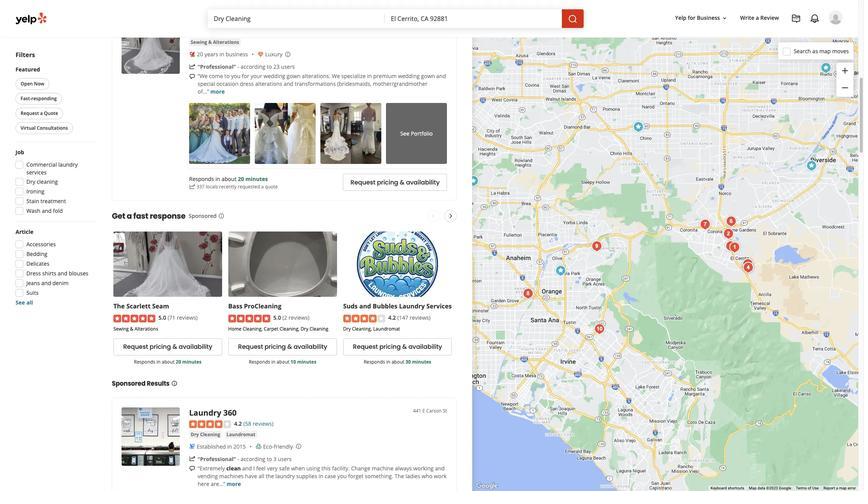 Task type: describe. For each thing, give the bounding box(es) containing it.
transformations
[[295, 80, 336, 88]]

map for error
[[840, 486, 847, 491]]

"professional" for scarlett
[[198, 63, 236, 71]]

are…"
[[211, 480, 225, 488]]

commercial laundry services
[[26, 161, 78, 176]]

machines
[[219, 472, 244, 480]]

16 years in business v2 image
[[189, 51, 196, 58]]

express custom cuts tailoring & cleaners image
[[721, 226, 737, 242]]

laundromat inside "button"
[[227, 431, 256, 438]]

1 16 trending v2 image from the top
[[189, 184, 196, 190]]

locals
[[206, 183, 218, 190]]

moves
[[833, 47, 850, 55]]

the scarlett seam image inside map region
[[819, 60, 834, 76]]

response
[[150, 211, 186, 222]]

minutes for suds and bubbles laundry services
[[412, 359, 432, 365]]

cleaning inside dry cleaning button
[[200, 431, 220, 438]]

for inside "we come to you for your wedding gown alterations. we specialize in premium wedding gown and special occasion dress alterations and transformations (bridesmaids, mother/grandmother of…"
[[242, 72, 249, 80]]

1 horizontal spatial the scarlett seam
[[189, 15, 259, 26]]

map for moves
[[820, 47, 832, 55]]

carson
[[427, 408, 442, 414]]

very
[[267, 465, 278, 472]]

2015
[[234, 443, 246, 450]]

"professional" - according to 23 users
[[198, 63, 295, 71]]

in left 2015
[[227, 443, 232, 450]]

vending
[[198, 472, 218, 480]]

open now button
[[16, 78, 49, 90]]

1 vertical spatial seam
[[152, 302, 169, 311]]

for inside button
[[688, 14, 696, 22]]

bedding
[[26, 250, 47, 258]]

projects image
[[792, 14, 801, 23]]

always
[[395, 465, 412, 472]]

request pricing & availability button for bass procleaning
[[228, 338, 337, 356]]

1 horizontal spatial (71
[[244, 28, 251, 35]]

16 speech v2 image
[[189, 466, 196, 472]]

1 horizontal spatial laundry
[[399, 302, 425, 311]]

in up results
[[157, 359, 161, 365]]

working
[[414, 465, 434, 472]]

fold
[[53, 207, 63, 215]]

0 vertical spatial 4.2 star rating image
[[343, 315, 385, 323]]

availability for bass procleaning
[[294, 343, 327, 351]]

3
[[274, 455, 277, 463]]

requested
[[238, 183, 260, 190]]

dress
[[26, 270, 41, 277]]

1 vertical spatial laundry
[[189, 408, 221, 418]]

home
[[228, 326, 242, 332]]

1 horizontal spatial 5.0
[[234, 28, 242, 35]]

(71 reviews) link
[[244, 27, 274, 36]]

you inside "we come to you for your wedding gown alterations. we specialize in premium wedding gown and special occasion dress alterations and transformations (bridesmaids, mother/grandmother of…"
[[231, 72, 241, 80]]

established in 2015
[[197, 443, 246, 450]]

as
[[813, 47, 819, 55]]

dry clean factory image
[[724, 238, 739, 254]]

1 horizontal spatial 20
[[197, 51, 203, 58]]

1 horizontal spatial more
[[227, 480, 241, 488]]

cleaning, for bass
[[243, 326, 263, 332]]

using
[[307, 465, 320, 472]]

laundry 360
[[189, 408, 237, 418]]

minutes for the scarlett seam
[[182, 359, 202, 365]]

error
[[848, 486, 857, 491]]

established
[[197, 443, 226, 450]]

linda's tailoring image
[[466, 173, 482, 189]]

your
[[251, 72, 262, 80]]

23
[[274, 63, 280, 71]]

dry cleaning link
[[189, 431, 222, 439]]

tyler b. image
[[829, 10, 843, 24]]

request pricing & availability for bass procleaning
[[238, 343, 327, 351]]

yelp for business
[[676, 14, 721, 22]]

pricing for suds and bubbles laundry services
[[380, 343, 401, 351]]

suds and bubbles laundry services image
[[631, 119, 647, 135]]

google
[[780, 486, 792, 491]]

city cleaners image
[[698, 217, 714, 232]]

write a review link
[[738, 11, 783, 25]]

dress
[[240, 80, 254, 88]]

get a fast response
[[112, 211, 186, 222]]

request a quote button
[[16, 108, 63, 119]]

business
[[697, 14, 721, 22]]

dry for dry cleaning
[[26, 178, 35, 185]]

minutes for bass procleaning
[[297, 359, 317, 365]]

services
[[427, 302, 452, 311]]

laundry 360 image
[[122, 408, 180, 466]]

responds for the scarlett seam
[[134, 359, 155, 365]]

and i feel very safe when using this facility. change machine always working and vending machines have all the laundry supplies in case you forget something. the ladies who work here are…"
[[198, 465, 447, 488]]

keyboard
[[711, 486, 727, 491]]

dino's suits & tailoring image
[[553, 263, 569, 278]]

16 info v2 image
[[218, 213, 225, 219]]

dry cleaning
[[26, 178, 58, 185]]

1 gown from the left
[[287, 72, 301, 80]]

case
[[325, 472, 336, 480]]

about for bass procleaning
[[277, 359, 290, 365]]

terms
[[797, 486, 807, 491]]

5.0 link
[[234, 27, 242, 36]]

360
[[223, 408, 237, 418]]

work
[[434, 472, 447, 480]]

to for the scarlett seam
[[267, 63, 272, 71]]

the inside and i feel very safe when using this facility. change machine always working and vending machines have all the laundry supplies in case you forget something. the ladies who work here are…"
[[395, 472, 404, 480]]

alterations inside sewing & alterations button
[[213, 39, 239, 46]]

in right years
[[220, 51, 224, 58]]

0 horizontal spatial more
[[211, 88, 225, 95]]

10
[[291, 359, 296, 365]]

search image
[[568, 14, 578, 24]]

services
[[26, 169, 47, 176]]

16 info v2 image
[[171, 380, 177, 387]]

in inside and i feel very safe when using this facility. change machine always working and vending machines have all the laundry supplies in case you forget something. the ladies who work here are…"
[[319, 472, 324, 480]]

(bridesmaids,
[[337, 80, 372, 88]]

google image
[[475, 481, 500, 491]]

1 vertical spatial responds in about 20 minutes
[[134, 359, 202, 365]]

0 horizontal spatial sewing
[[113, 326, 129, 332]]

in inside "we come to you for your wedding gown alterations. we specialize in premium wedding gown and special occasion dress alterations and transformations (bridesmaids, mother/grandmother of…"
[[367, 72, 372, 80]]

16 luxury v2 image
[[258, 51, 264, 58]]

in left 30
[[387, 359, 391, 365]]

a for request a quote
[[40, 110, 43, 117]]

0 horizontal spatial scarlett
[[126, 302, 151, 311]]

report a map error
[[824, 486, 857, 491]]

16 established in v2 image
[[189, 444, 196, 450]]

bass
[[228, 302, 243, 311]]

0 horizontal spatial the scarlett seam
[[113, 302, 169, 311]]

0 horizontal spatial 4.2 star rating image
[[189, 420, 231, 428]]

all inside and i feel very safe when using this facility. change machine always working and vending machines have all the laundry supplies in case you forget something. the ladies who work here are…"
[[259, 472, 265, 480]]

review
[[761, 14, 780, 22]]

2 horizontal spatial 20
[[238, 175, 244, 183]]

shortcuts
[[728, 486, 745, 491]]

5 star rating image for the scarlett seam
[[113, 315, 155, 323]]

responds in about 10 minutes
[[249, 359, 317, 365]]

stain treatment
[[26, 197, 66, 205]]

terms of use link
[[797, 486, 820, 491]]

ironing
[[26, 188, 44, 195]]

who
[[422, 472, 433, 480]]

request for bass procleaning
[[238, 343, 263, 351]]

dry for dry cleaning, laundromat
[[343, 326, 351, 332]]

pricing for the scarlett seam
[[150, 343, 171, 351]]

all inside group
[[26, 299, 33, 306]]

accessories
[[26, 241, 56, 248]]

according for laundry 360
[[241, 455, 266, 463]]

availability for suds and bubbles laundry services
[[409, 343, 442, 351]]

lucy's laundry & dry cleaning image
[[521, 286, 536, 301]]

here
[[198, 480, 210, 488]]

"professional" for 360
[[198, 455, 236, 463]]

suds and bubbles laundry services link
[[343, 302, 452, 311]]

0 horizontal spatial sewing & alterations
[[113, 326, 158, 332]]

ontario cleaners image
[[728, 240, 743, 255]]

(71 reviews)
[[244, 28, 274, 35]]

years
[[205, 51, 218, 58]]

friendly
[[274, 443, 293, 450]]

quote
[[265, 183, 278, 190]]

map region
[[400, 36, 865, 491]]

(58
[[244, 420, 251, 427]]

search
[[794, 47, 812, 55]]

blouses
[[69, 270, 88, 277]]

"extremely
[[198, 465, 225, 472]]

2 16 trending v2 image from the top
[[189, 456, 196, 462]]

jeans and denim
[[26, 279, 69, 287]]

supplies
[[296, 472, 317, 480]]

user actions element
[[670, 10, 854, 58]]

0 horizontal spatial more link
[[211, 88, 225, 95]]

you inside and i feel very safe when using this facility. change machine always working and vending machines have all the laundry supplies in case you forget something. the ladies who work here are…"
[[338, 472, 347, 480]]

2 gown from the left
[[421, 72, 435, 80]]

a for report a map error
[[837, 486, 839, 491]]

users for the scarlett seam
[[281, 63, 295, 71]]

previous image
[[429, 212, 438, 221]]

1 horizontal spatial more link
[[227, 480, 241, 488]]

0 horizontal spatial the scarlett seam link
[[113, 302, 169, 311]]

eco-
[[263, 443, 274, 450]]

laundromat button
[[225, 431, 257, 439]]

337 locals recently requested a quote
[[197, 183, 278, 190]]



Task type: locate. For each thing, give the bounding box(es) containing it.
0 vertical spatial 4.2
[[389, 314, 396, 322]]

for right yelp
[[688, 14, 696, 22]]

5.0 for bass procleaning
[[274, 314, 281, 322]]

none field near
[[391, 14, 556, 23]]

virtual consultations button
[[16, 122, 73, 134]]

e
[[423, 408, 425, 414]]

1 horizontal spatial sewing & alterations
[[191, 39, 239, 46]]

commercial
[[26, 161, 57, 168]]

1 horizontal spatial for
[[688, 14, 696, 22]]

1 vertical spatial laundry
[[276, 472, 295, 480]]

wash
[[26, 207, 40, 215]]

- for scarlett
[[238, 63, 239, 71]]

0 horizontal spatial (71
[[168, 314, 176, 322]]

& inside sewing & alterations button
[[208, 39, 212, 46]]

consultations
[[37, 125, 68, 131]]

machine
[[372, 465, 394, 472]]

we
[[332, 72, 340, 80]]

sponsored for sponsored results
[[112, 379, 146, 388]]

- down business
[[238, 63, 239, 71]]

pricing for bass procleaning
[[265, 343, 286, 351]]

2 wedding from the left
[[398, 72, 420, 80]]

s&j men's suits & alterations image
[[805, 158, 820, 174]]

2 "professional" from the top
[[198, 455, 236, 463]]

laundry inside and i feel very safe when using this facility. change machine always working and vending machines have all the laundry supplies in case you forget something. the ladies who work here are…"
[[276, 472, 295, 480]]

alterations
[[213, 39, 239, 46], [135, 326, 158, 332]]

1 vertical spatial "professional"
[[198, 455, 236, 463]]

1 horizontal spatial 4.2
[[389, 314, 396, 322]]

0 horizontal spatial the
[[113, 302, 125, 311]]

4.2 star rating image
[[343, 315, 385, 323], [189, 420, 231, 428]]

0 vertical spatial 16 trending v2 image
[[189, 184, 196, 190]]

0 vertical spatial the scarlett seam link
[[189, 15, 259, 26]]

ladies
[[406, 472, 421, 480]]

laundry right the commercial
[[58, 161, 78, 168]]

2 - from the top
[[238, 455, 239, 463]]

in down this
[[319, 472, 324, 480]]

1 "professional" from the top
[[198, 63, 236, 71]]

0 vertical spatial more
[[211, 88, 225, 95]]

this
[[322, 465, 331, 472]]

sewing inside sewing & alterations button
[[191, 39, 207, 46]]

1 vertical spatial for
[[242, 72, 249, 80]]

dry cleaning, laundromat
[[343, 326, 400, 332]]

more
[[211, 88, 225, 95], [227, 480, 241, 488]]

1 horizontal spatial the
[[189, 15, 203, 26]]

0 horizontal spatial sponsored
[[112, 379, 146, 388]]

the
[[266, 472, 274, 480]]

0 vertical spatial you
[[231, 72, 241, 80]]

2 according from the top
[[241, 455, 266, 463]]

request pricing & availability button for suds and bubbles laundry services
[[343, 338, 452, 356]]

report a map error link
[[824, 486, 857, 491]]

1 horizontal spatial cleaning,
[[280, 326, 300, 332]]

st
[[443, 408, 447, 414]]

1 cleaning, from the left
[[243, 326, 263, 332]]

portfolio
[[411, 130, 433, 137]]

reviews) for bass procleaning
[[289, 314, 310, 322]]

1 vertical spatial 4.2 star rating image
[[189, 420, 231, 428]]

the scarlett seam up 5.0 (71 reviews)
[[113, 302, 169, 311]]

sewing & alterations link
[[189, 39, 241, 46]]

5.0 for the scarlett seam
[[159, 314, 166, 322]]

1 horizontal spatial laundry
[[276, 472, 295, 480]]

1 horizontal spatial the scarlett seam image
[[819, 60, 834, 76]]

20 up '337 locals recently requested a quote'
[[238, 175, 244, 183]]

you up occasion
[[231, 72, 241, 80]]

see all
[[16, 299, 33, 306]]

info icon image
[[285, 51, 291, 57], [285, 51, 291, 57], [296, 443, 302, 450], [296, 443, 302, 450]]

procleaning
[[244, 302, 282, 311]]

2 none field from the left
[[391, 14, 556, 23]]

yelp for business button
[[673, 11, 731, 25]]

1 none field from the left
[[214, 14, 379, 23]]

1 horizontal spatial sewing
[[191, 39, 207, 46]]

cleaning,
[[243, 326, 263, 332], [280, 326, 300, 332], [352, 326, 372, 332]]

request inside 'button'
[[21, 110, 39, 117]]

denim
[[52, 279, 69, 287]]

laundry
[[58, 161, 78, 168], [276, 472, 295, 480]]

bubbles
[[373, 302, 398, 311]]

None search field
[[208, 9, 586, 28]]

1 vertical spatial more
[[227, 480, 241, 488]]

laundromat down 4.2 link
[[227, 431, 256, 438]]

sponsored left results
[[112, 379, 146, 388]]

2 horizontal spatial 5.0
[[274, 314, 281, 322]]

in left 10
[[272, 359, 276, 365]]

1 vertical spatial according
[[241, 455, 266, 463]]

"extremely clean
[[198, 465, 241, 472]]

1 vertical spatial sponsored
[[112, 379, 146, 388]]

have
[[245, 472, 257, 480]]

map
[[820, 47, 832, 55], [840, 486, 847, 491]]

5 star rating image for bass procleaning
[[228, 315, 270, 323]]

cleaning, for suds
[[352, 326, 372, 332]]

1 horizontal spatial wedding
[[398, 72, 420, 80]]

more down occasion
[[211, 88, 225, 95]]

wash and fold
[[26, 207, 63, 215]]

according up the i
[[241, 455, 266, 463]]

0 vertical spatial to
[[267, 63, 272, 71]]

4.2 for 4.2
[[234, 420, 242, 427]]

cleaning, right home
[[243, 326, 263, 332]]

dry up ironing
[[26, 178, 35, 185]]

for up dress
[[242, 72, 249, 80]]

laundromat down (147 at the left
[[373, 326, 400, 332]]

0 horizontal spatial 20
[[176, 359, 181, 365]]

request pricing & availability for suds and bubbles laundry services
[[353, 343, 442, 351]]

gown left alterations.
[[287, 72, 301, 80]]

1 vertical spatial the scarlett seam link
[[113, 302, 169, 311]]

sponsored results
[[112, 379, 170, 388]]

0 vertical spatial laundromat
[[373, 326, 400, 332]]

a inside 'button'
[[40, 110, 43, 117]]

bass procleaning
[[228, 302, 282, 311]]

laundry up "4.2 (147 reviews)" on the left of page
[[399, 302, 425, 311]]

0 vertical spatial -
[[238, 63, 239, 71]]

(147
[[398, 314, 409, 322]]

0 horizontal spatial none field
[[214, 14, 379, 23]]

1 vertical spatial group
[[13, 148, 96, 217]]

responds for suds and bubbles laundry services
[[364, 359, 385, 365]]

gown preservation specialists image
[[741, 256, 756, 272], [741, 256, 756, 272]]

1 vertical spatial alterations
[[135, 326, 158, 332]]

you
[[231, 72, 241, 80], [338, 472, 347, 480]]

dry inside button
[[191, 431, 199, 438]]

1 vertical spatial 4.2
[[234, 420, 242, 427]]

a for write a review
[[756, 14, 760, 22]]

0 horizontal spatial seam
[[152, 302, 169, 311]]

1 horizontal spatial scarlett
[[206, 15, 236, 26]]

request pricing & availability button for the scarlett seam
[[113, 338, 222, 356]]

0 vertical spatial the
[[189, 15, 203, 26]]

4.2 star rating image up dry cleaning
[[189, 420, 231, 428]]

suds
[[343, 302, 358, 311]]

0 horizontal spatial alterations
[[135, 326, 158, 332]]

2 horizontal spatial the
[[395, 472, 404, 480]]

availability up 10
[[294, 343, 327, 351]]

0 horizontal spatial laundry
[[58, 161, 78, 168]]

4.2 link
[[234, 419, 242, 428]]

group containing job
[[13, 148, 96, 217]]

safe
[[279, 465, 290, 472]]

Find text field
[[214, 14, 379, 23]]

dry up the 16 established in v2 image
[[191, 431, 199, 438]]

1 horizontal spatial seam
[[238, 15, 259, 26]]

availability up "previous" image
[[406, 178, 440, 187]]

1 vertical spatial see
[[16, 299, 25, 306]]

anaheim hills cleaners image
[[590, 238, 605, 254]]

"professional" up the "extremely clean at the bottom of page
[[198, 455, 236, 463]]

zoom out image
[[841, 83, 850, 93]]

1 vertical spatial all
[[259, 472, 265, 480]]

16 chevron down v2 image
[[722, 15, 728, 21]]

request for the scarlett seam
[[123, 343, 148, 351]]

of…"
[[198, 88, 209, 95]]

0 horizontal spatial see
[[16, 299, 25, 306]]

reviews) for suds and bubbles laundry services
[[410, 314, 431, 322]]

to left 3
[[267, 455, 272, 463]]

wedding
[[264, 72, 285, 80], [398, 72, 420, 80]]

sponsored left 16 info v2 icon at the left top of page
[[189, 212, 217, 220]]

0 vertical spatial scarlett
[[206, 15, 236, 26]]

none field find
[[214, 14, 379, 23]]

availability for the scarlett seam
[[179, 343, 212, 351]]

featured
[[16, 66, 40, 73]]

(2
[[283, 314, 287, 322]]

dry for dry cleaning
[[191, 431, 199, 438]]

responds in about 30 minutes
[[364, 359, 432, 365]]

1 horizontal spatial gown
[[421, 72, 435, 80]]

more link down occasion
[[211, 88, 225, 95]]

cleaning, down suds
[[352, 326, 372, 332]]

sewing & alterations
[[191, 39, 239, 46], [113, 326, 158, 332]]

about up recently
[[222, 175, 237, 183]]

3 cleaning, from the left
[[352, 326, 372, 332]]

1 according from the top
[[241, 63, 266, 71]]

16 speech v2 image
[[189, 74, 196, 80]]

0 horizontal spatial you
[[231, 72, 241, 80]]

16 trending v2 image
[[189, 64, 196, 70]]

bass procleaning link
[[228, 302, 282, 311]]

0 vertical spatial sponsored
[[189, 212, 217, 220]]

20 up 16 info v2 image
[[176, 359, 181, 365]]

1 vertical spatial the
[[113, 302, 125, 311]]

group
[[837, 63, 854, 97], [13, 148, 96, 217], [13, 228, 96, 307]]

jeans
[[26, 279, 40, 287]]

more down machines
[[227, 480, 241, 488]]

about up 16 info v2 image
[[162, 359, 175, 365]]

0 vertical spatial map
[[820, 47, 832, 55]]

1 vertical spatial map
[[840, 486, 847, 491]]

0 vertical spatial (71
[[244, 28, 251, 35]]

16 trending v2 image left 337
[[189, 184, 196, 190]]

baroni cleaners & tailoring image
[[592, 321, 608, 337]]

reviews) for the scarlett seam
[[177, 314, 198, 322]]

responds in about 20 minutes up 16 info v2 image
[[134, 359, 202, 365]]

responds for bass procleaning
[[249, 359, 270, 365]]

search as map moves
[[794, 47, 850, 55]]

a for get a fast response
[[127, 211, 132, 222]]

wedding up mother/grandmother
[[398, 72, 420, 80]]

report
[[824, 486, 836, 491]]

1 vertical spatial to
[[225, 72, 230, 80]]

sewing & alterations inside button
[[191, 39, 239, 46]]

- for 360
[[238, 455, 239, 463]]

write
[[741, 14, 755, 22]]

0 vertical spatial laundry
[[58, 161, 78, 168]]

fast
[[133, 211, 148, 222]]

5 star rating image
[[189, 28, 231, 36], [113, 315, 155, 323], [228, 315, 270, 323]]

premium
[[374, 72, 397, 80]]

responds up 337
[[189, 175, 214, 183]]

map left error
[[840, 486, 847, 491]]

0 vertical spatial group
[[837, 63, 854, 97]]

dress shirts and blouses
[[26, 270, 88, 277]]

1 vertical spatial cleaning
[[200, 431, 220, 438]]

all down feel
[[259, 472, 265, 480]]

0 vertical spatial responds in about 20 minutes
[[189, 175, 268, 183]]

the scarlett seam up 5.0 link
[[189, 15, 259, 26]]

1 vertical spatial laundromat
[[227, 431, 256, 438]]

1 vertical spatial 16 trending v2 image
[[189, 456, 196, 462]]

4.2 star rating image up dry cleaning, laundromat
[[343, 315, 385, 323]]

to left 23
[[267, 63, 272, 71]]

in left premium
[[367, 72, 372, 80]]

0 horizontal spatial 4.2
[[234, 420, 242, 427]]

laundry inside 'commercial laundry services'
[[58, 161, 78, 168]]

see for see all
[[16, 299, 25, 306]]

about
[[222, 175, 237, 183], [162, 359, 175, 365], [277, 359, 290, 365], [392, 359, 405, 365]]

5.0 (2 reviews)
[[274, 314, 310, 322]]

sewing & alterations button
[[189, 39, 241, 46]]

2 vertical spatial 20
[[176, 359, 181, 365]]

to for laundry 360
[[267, 455, 272, 463]]

2 horizontal spatial cleaning,
[[352, 326, 372, 332]]

1 - from the top
[[238, 63, 239, 71]]

responds up sponsored results
[[134, 359, 155, 365]]

get
[[112, 211, 125, 222]]

4.2
[[389, 314, 396, 322], [234, 420, 242, 427]]

cleaning, down 5.0 (2 reviews)
[[280, 326, 300, 332]]

1 vertical spatial users
[[278, 455, 292, 463]]

the scarlett seam image
[[122, 15, 180, 74], [819, 60, 834, 76]]

4.2 left (147 at the left
[[389, 314, 396, 322]]

responds left 10
[[249, 359, 270, 365]]

4.2 left (58
[[234, 420, 242, 427]]

about for suds and bubbles laundry services
[[392, 359, 405, 365]]

map right as
[[820, 47, 832, 55]]

availability up 30
[[409, 343, 442, 351]]

request pricing & availability
[[351, 178, 440, 187], [123, 343, 212, 351], [238, 343, 327, 351], [353, 343, 442, 351]]

according up your on the left of page
[[241, 63, 266, 71]]

reviews)
[[253, 28, 274, 35], [177, 314, 198, 322], [289, 314, 310, 322], [410, 314, 431, 322], [253, 420, 274, 427]]

business
[[226, 51, 248, 58]]

0 vertical spatial seam
[[238, 15, 259, 26]]

about left 10
[[277, 359, 290, 365]]

responds in about 20 minutes up recently
[[189, 175, 268, 183]]

1 vertical spatial (71
[[168, 314, 176, 322]]

to up occasion
[[225, 72, 230, 80]]

the scarlett seam link up 5.0 (71 reviews)
[[113, 302, 169, 311]]

1 vertical spatial scarlett
[[126, 302, 151, 311]]

(58 reviews)
[[244, 420, 274, 427]]

seam up 5.0 link
[[238, 15, 259, 26]]

0 horizontal spatial the scarlett seam image
[[122, 15, 180, 74]]

2 vertical spatial the
[[395, 472, 404, 480]]

0 horizontal spatial laundry
[[189, 408, 221, 418]]

request pricing & availability button
[[343, 174, 447, 191], [113, 338, 222, 356], [228, 338, 337, 356], [343, 338, 452, 356]]

keyboard shortcuts
[[711, 486, 745, 491]]

in up locals
[[216, 175, 220, 183]]

1 horizontal spatial cleaning
[[310, 326, 329, 332]]

all down suits
[[26, 299, 33, 306]]

featured group
[[14, 66, 96, 136]]

1 vertical spatial you
[[338, 472, 347, 480]]

gown
[[287, 72, 301, 80], [421, 72, 435, 80]]

Near text field
[[391, 14, 556, 23]]

1 wedding from the left
[[264, 72, 285, 80]]

see inside group
[[16, 299, 25, 306]]

16 eco friendly v2 image
[[256, 444, 262, 450]]

0 horizontal spatial gown
[[287, 72, 301, 80]]

home cleaning, carpet cleaning, dry cleaning
[[228, 326, 329, 332]]

None field
[[214, 14, 379, 23], [391, 14, 556, 23]]

to
[[267, 63, 272, 71], [225, 72, 230, 80], [267, 455, 272, 463]]

group containing article
[[13, 228, 96, 307]]

laundry
[[399, 302, 425, 311], [189, 408, 221, 418]]

laundry down safe
[[276, 472, 295, 480]]

1 horizontal spatial see
[[401, 130, 410, 137]]

next image
[[447, 212, 456, 221]]

notifications image
[[811, 14, 820, 23]]

about for the scarlett seam
[[162, 359, 175, 365]]

1 horizontal spatial you
[[338, 472, 347, 480]]

1 horizontal spatial none field
[[391, 14, 556, 23]]

dry inside group
[[26, 178, 35, 185]]

laundry up dry cleaning
[[189, 408, 221, 418]]

dry cleaning button
[[189, 431, 222, 439]]

laundromat link
[[225, 431, 257, 439]]

users up safe
[[278, 455, 292, 463]]

wedding down 23
[[264, 72, 285, 80]]

responds down dry cleaning, laundromat
[[364, 359, 385, 365]]

0 vertical spatial cleaning
[[310, 326, 329, 332]]

open
[[21, 80, 33, 87]]

to inside "we come to you for your wedding gown alterations. we specialize in premium wedding gown and special occasion dress alterations and transformations (bridesmaids, mother/grandmother of…"
[[225, 72, 230, 80]]

the scarlett seam link up 5.0 link
[[189, 15, 259, 26]]

0 horizontal spatial laundromat
[[227, 431, 256, 438]]

4.2 for 4.2 (147 reviews)
[[389, 314, 396, 322]]

article
[[16, 228, 33, 236]]

"professional" up come in the left top of the page
[[198, 63, 236, 71]]

facility.
[[332, 465, 350, 472]]

20 right 16 years in business v2 icon
[[197, 51, 203, 58]]

request pricing & availability for the scarlett seam
[[123, 343, 212, 351]]

sponsored for sponsored
[[189, 212, 217, 220]]

see portfolio
[[401, 130, 433, 137]]

"we come to you for your wedding gown alterations. we specialize in premium wedding gown and special occasion dress alterations and transformations (bridesmaids, mother/grandmother of…"
[[198, 72, 446, 95]]

minutes
[[246, 175, 268, 183], [182, 359, 202, 365], [297, 359, 317, 365], [412, 359, 432, 365]]

zoom in image
[[841, 66, 850, 75]]

a
[[756, 14, 760, 22], [40, 110, 43, 117], [261, 183, 264, 190], [127, 211, 132, 222], [837, 486, 839, 491]]

you down facility.
[[338, 472, 347, 480]]

seam up 5.0 (71 reviews)
[[152, 302, 169, 311]]

gown up mother/grandmother
[[421, 72, 435, 80]]

16 trending v2 image up 16 speech v2 icon
[[189, 456, 196, 462]]

1 horizontal spatial the scarlett seam link
[[189, 15, 259, 26]]

0 vertical spatial according
[[241, 63, 266, 71]]

feel
[[256, 465, 266, 472]]

dry clean factory image
[[741, 260, 757, 275], [741, 260, 757, 275]]

2 cleaning, from the left
[[280, 326, 300, 332]]

441 e carson st
[[414, 408, 447, 414]]

lucy's residential & commercial laundry service image
[[724, 214, 740, 229]]

0 horizontal spatial map
[[820, 47, 832, 55]]

map data ©2023 google
[[750, 486, 792, 491]]

1 vertical spatial -
[[238, 455, 239, 463]]

according
[[241, 63, 266, 71], [241, 455, 266, 463]]

see for see portfolio
[[401, 130, 410, 137]]

more link down machines
[[227, 480, 241, 488]]

request for suds and bubbles laundry services
[[353, 343, 378, 351]]

0 vertical spatial more link
[[211, 88, 225, 95]]

0 vertical spatial "professional"
[[198, 63, 236, 71]]

availability down 5.0 (71 reviews)
[[179, 343, 212, 351]]

- up "clean"
[[238, 455, 239, 463]]

about left 30
[[392, 359, 405, 365]]

dry down suds
[[343, 326, 351, 332]]

dry down 5.0 (2 reviews)
[[301, 326, 309, 332]]

1 horizontal spatial map
[[840, 486, 847, 491]]

users for laundry 360
[[278, 455, 292, 463]]

according for the scarlett seam
[[241, 63, 266, 71]]

for
[[688, 14, 696, 22], [242, 72, 249, 80]]

"we
[[198, 72, 208, 80]]

see portfolio link
[[386, 103, 447, 164]]

0 vertical spatial sewing & alterations
[[191, 39, 239, 46]]

0 horizontal spatial cleaning,
[[243, 326, 263, 332]]

the
[[189, 15, 203, 26], [113, 302, 125, 311], [395, 472, 404, 480]]

users right 23
[[281, 63, 295, 71]]

16 trending v2 image
[[189, 184, 196, 190], [189, 456, 196, 462]]

0 vertical spatial all
[[26, 299, 33, 306]]



Task type: vqa. For each thing, say whether or not it's contained in the screenshot.


